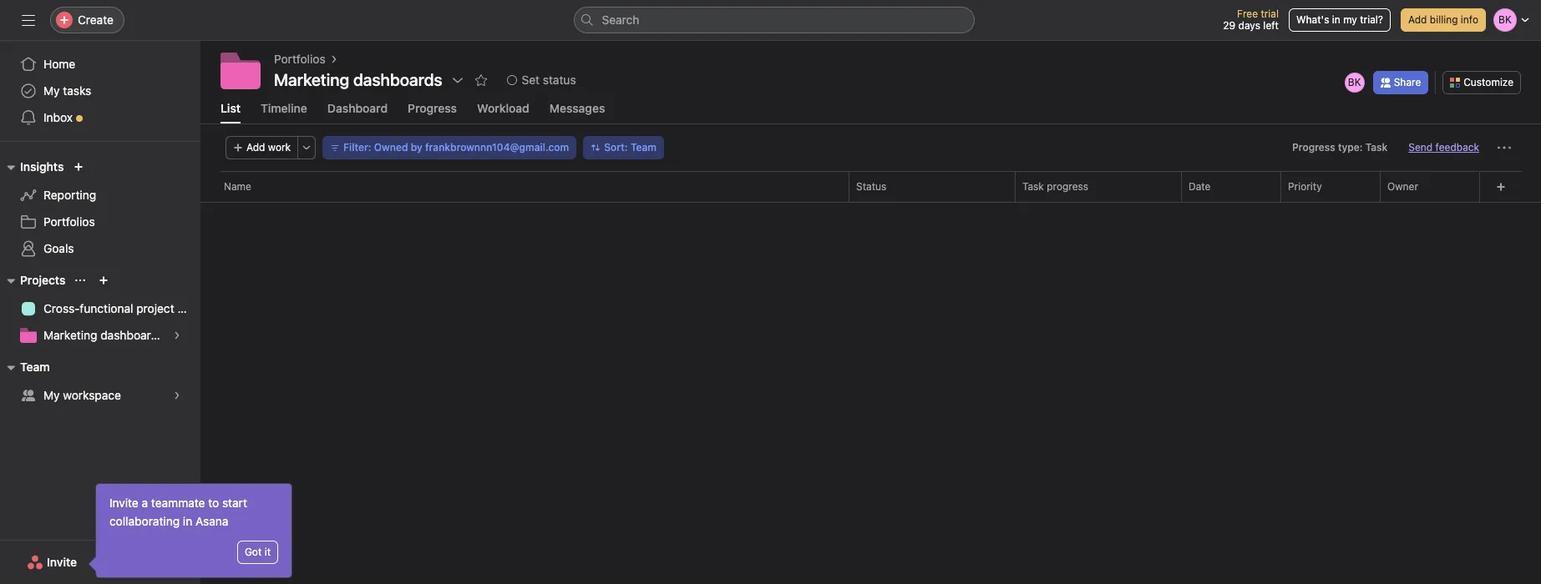 Task type: vqa. For each thing, say whether or not it's contained in the screenshot.
New project or portfolio image
yes



Task type: locate. For each thing, give the bounding box(es) containing it.
new image
[[74, 162, 84, 172]]

to
[[208, 496, 219, 511]]

what's
[[1297, 13, 1330, 26]]

0 horizontal spatial portfolios link
[[10, 209, 191, 236]]

1 vertical spatial my
[[43, 389, 60, 403]]

hide sidebar image
[[22, 13, 35, 27]]

0 vertical spatial portfolios
[[274, 52, 326, 66]]

task progress
[[1023, 180, 1089, 193]]

status
[[856, 180, 887, 193]]

workload
[[477, 101, 530, 115]]

add for add work
[[246, 141, 265, 154]]

0 horizontal spatial invite
[[47, 556, 77, 570]]

cross-
[[43, 302, 80, 316]]

0 vertical spatial task
[[1366, 141, 1388, 154]]

portfolios up timeline at the top
[[274, 52, 326, 66]]

collaborating
[[109, 515, 180, 529]]

create button
[[50, 7, 124, 33]]

1 vertical spatial invite
[[47, 556, 77, 570]]

invite
[[109, 496, 139, 511], [47, 556, 77, 570]]

1 vertical spatial portfolios
[[43, 215, 95, 229]]

reporting link
[[10, 182, 191, 209]]

plan
[[178, 302, 200, 316]]

1 horizontal spatial in
[[1333, 13, 1341, 26]]

1 horizontal spatial invite
[[109, 496, 139, 511]]

in down teammate
[[183, 515, 192, 529]]

messages link
[[550, 101, 605, 124]]

invite inside invite a teammate to start collaborating in asana got it
[[109, 496, 139, 511]]

my for my workspace
[[43, 389, 60, 403]]

insights
[[20, 160, 64, 174]]

team
[[631, 141, 657, 154], [20, 360, 50, 374]]

inbox link
[[10, 104, 191, 131]]

portfolios link
[[274, 50, 326, 69], [10, 209, 191, 236]]

1 vertical spatial add
[[246, 141, 265, 154]]

task inside progress type: task dropdown button
[[1366, 141, 1388, 154]]

sort: team button
[[583, 136, 664, 160]]

share
[[1394, 76, 1422, 88]]

add
[[1409, 13, 1428, 26], [246, 141, 265, 154]]

new project or portfolio image
[[99, 276, 109, 286]]

my inside global "element"
[[43, 84, 60, 98]]

invite inside button
[[47, 556, 77, 570]]

29
[[1224, 19, 1236, 32]]

marketing
[[43, 328, 97, 343]]

invite for invite a teammate to start collaborating in asana got it
[[109, 496, 139, 511]]

portfolios link up timeline at the top
[[274, 50, 326, 69]]

1 my from the top
[[43, 84, 60, 98]]

team down "marketing"
[[20, 360, 50, 374]]

0 vertical spatial in
[[1333, 13, 1341, 26]]

see details, my workspace image
[[172, 391, 182, 401]]

filter: owned by frankbrownnn104@gmail.com
[[344, 141, 569, 154]]

add field image
[[1496, 182, 1506, 192]]

0 horizontal spatial progress
[[408, 101, 457, 115]]

invite a teammate to start collaborating in asana tooltip
[[91, 485, 292, 578]]

more actions image
[[1498, 141, 1512, 155]]

task right type:
[[1366, 141, 1388, 154]]

2 my from the top
[[43, 389, 60, 403]]

insights element
[[0, 152, 201, 266]]

owner
[[1388, 180, 1419, 193]]

1 vertical spatial in
[[183, 515, 192, 529]]

add billing info
[[1409, 13, 1479, 26]]

dashboard
[[327, 101, 388, 115]]

asana
[[196, 515, 229, 529]]

0 vertical spatial my
[[43, 84, 60, 98]]

list link
[[221, 101, 241, 124]]

name
[[224, 180, 251, 193]]

progress inside dropdown button
[[1293, 141, 1336, 154]]

my down team dropdown button
[[43, 389, 60, 403]]

date
[[1189, 180, 1211, 193]]

portfolios down reporting
[[43, 215, 95, 229]]

a
[[142, 496, 148, 511]]

in
[[1333, 13, 1341, 26], [183, 515, 192, 529]]

0 vertical spatial progress
[[408, 101, 457, 115]]

got
[[245, 546, 262, 559]]

sort:
[[604, 141, 628, 154]]

0 horizontal spatial team
[[20, 360, 50, 374]]

progress left type:
[[1293, 141, 1336, 154]]

1 horizontal spatial progress
[[1293, 141, 1336, 154]]

invite button
[[16, 548, 88, 578]]

0 vertical spatial portfolios link
[[274, 50, 326, 69]]

my workspace link
[[10, 383, 191, 409]]

progress link
[[408, 101, 457, 124]]

projects element
[[0, 266, 201, 353]]

task
[[1366, 141, 1388, 154], [1023, 180, 1044, 193]]

0 vertical spatial team
[[631, 141, 657, 154]]

my
[[43, 84, 60, 98], [43, 389, 60, 403]]

team button
[[0, 358, 50, 378]]

progress for progress
[[408, 101, 457, 115]]

1 horizontal spatial task
[[1366, 141, 1388, 154]]

add billing info button
[[1401, 8, 1487, 32]]

frankbrownnn104@gmail.com
[[425, 141, 569, 154]]

teammate
[[151, 496, 205, 511]]

customize
[[1464, 76, 1514, 88]]

0 horizontal spatial add
[[246, 141, 265, 154]]

marketing dashboards
[[43, 328, 164, 343]]

0 vertical spatial add
[[1409, 13, 1428, 26]]

in left my at the top right
[[1333, 13, 1341, 26]]

progress for progress type: task
[[1293, 141, 1336, 154]]

show options image
[[451, 74, 464, 87]]

free trial 29 days left
[[1224, 8, 1279, 32]]

filter:
[[344, 141, 371, 154]]

1 vertical spatial progress
[[1293, 141, 1336, 154]]

my for my tasks
[[43, 84, 60, 98]]

my inside teams element
[[43, 389, 60, 403]]

0 horizontal spatial portfolios
[[43, 215, 95, 229]]

send
[[1409, 141, 1433, 154]]

add work
[[246, 141, 291, 154]]

1 horizontal spatial team
[[631, 141, 657, 154]]

task left progress
[[1023, 180, 1044, 193]]

0 horizontal spatial task
[[1023, 180, 1044, 193]]

what's in my trial?
[[1297, 13, 1384, 26]]

progress down show options icon
[[408, 101, 457, 115]]

1 row from the top
[[201, 171, 1542, 202]]

add left work
[[246, 141, 265, 154]]

my tasks
[[43, 84, 91, 98]]

1 vertical spatial team
[[20, 360, 50, 374]]

0 horizontal spatial in
[[183, 515, 192, 529]]

work
[[268, 141, 291, 154]]

1 horizontal spatial add
[[1409, 13, 1428, 26]]

portfolios link down reporting
[[10, 209, 191, 236]]

team right sort: at left
[[631, 141, 657, 154]]

my tasks link
[[10, 78, 191, 104]]

row
[[201, 171, 1542, 202], [201, 201, 1542, 203]]

1 vertical spatial task
[[1023, 180, 1044, 193]]

my left the tasks
[[43, 84, 60, 98]]

add left 'billing'
[[1409, 13, 1428, 26]]

progress type: task button
[[1285, 136, 1396, 160]]

0 vertical spatial invite
[[109, 496, 139, 511]]

in inside invite a teammate to start collaborating in asana got it
[[183, 515, 192, 529]]



Task type: describe. For each thing, give the bounding box(es) containing it.
search button
[[574, 7, 975, 33]]

search
[[602, 13, 640, 27]]

owned
[[374, 141, 408, 154]]

home link
[[10, 51, 191, 78]]

team inside dropdown button
[[631, 141, 657, 154]]

tasks
[[63, 84, 91, 98]]

cross-functional project plan
[[43, 302, 200, 316]]

portfolios inside insights element
[[43, 215, 95, 229]]

add to starred image
[[474, 74, 488, 87]]

trial?
[[1361, 13, 1384, 26]]

workspace
[[63, 389, 121, 403]]

send feedback link
[[1409, 140, 1480, 155]]

teams element
[[0, 353, 201, 413]]

marketing dashboards
[[274, 70, 442, 89]]

goals
[[43, 241, 74, 256]]

by
[[411, 141, 423, 154]]

team inside dropdown button
[[20, 360, 50, 374]]

progress type: task
[[1293, 141, 1388, 154]]

status
[[543, 73, 576, 87]]

marketing dashboards link
[[10, 323, 191, 349]]

see details, marketing dashboards image
[[172, 331, 182, 341]]

what's in my trial? button
[[1289, 8, 1391, 32]]

filter: owned by frankbrownnn104@gmail.com button
[[323, 136, 577, 160]]

send feedback
[[1409, 141, 1480, 154]]

timeline
[[261, 101, 307, 115]]

my
[[1344, 13, 1358, 26]]

add work button
[[226, 136, 298, 160]]

list
[[221, 101, 241, 115]]

dashboards
[[100, 328, 164, 343]]

set
[[522, 73, 540, 87]]

messages
[[550, 101, 605, 115]]

start
[[222, 496, 247, 511]]

billing
[[1430, 13, 1459, 26]]

projects
[[20, 273, 66, 287]]

insights button
[[0, 157, 64, 177]]

bk
[[1348, 76, 1362, 88]]

invite a teammate to start collaborating in asana got it
[[109, 496, 271, 559]]

share button
[[1373, 71, 1429, 94]]

timeline link
[[261, 101, 307, 124]]

add for add billing info
[[1409, 13, 1428, 26]]

progress
[[1047, 180, 1089, 193]]

got it button
[[237, 541, 278, 565]]

home
[[43, 57, 75, 71]]

info
[[1461, 13, 1479, 26]]

project
[[136, 302, 174, 316]]

goals link
[[10, 236, 191, 262]]

customize button
[[1443, 71, 1522, 94]]

more actions image
[[302, 143, 312, 153]]

it
[[265, 546, 271, 559]]

priority
[[1288, 180, 1322, 193]]

type:
[[1339, 141, 1363, 154]]

cross-functional project plan link
[[10, 296, 200, 323]]

inbox
[[43, 110, 73, 125]]

trial
[[1261, 8, 1279, 20]]

set status button
[[499, 69, 584, 92]]

dashboard link
[[327, 101, 388, 124]]

reporting
[[43, 188, 96, 202]]

row containing name
[[201, 171, 1542, 202]]

functional
[[80, 302, 133, 316]]

my workspace
[[43, 389, 121, 403]]

invite for invite
[[47, 556, 77, 570]]

search list box
[[574, 7, 975, 33]]

left
[[1264, 19, 1279, 32]]

set status
[[522, 73, 576, 87]]

show options, current sort, top image
[[76, 276, 86, 286]]

in inside button
[[1333, 13, 1341, 26]]

days
[[1239, 19, 1261, 32]]

create
[[78, 13, 114, 27]]

projects button
[[0, 271, 66, 291]]

global element
[[0, 41, 201, 141]]

1 horizontal spatial portfolios link
[[274, 50, 326, 69]]

sort: team
[[604, 141, 657, 154]]

workload link
[[477, 101, 530, 124]]

1 horizontal spatial portfolios
[[274, 52, 326, 66]]

free
[[1238, 8, 1258, 20]]

feedback
[[1436, 141, 1480, 154]]

2 row from the top
[[201, 201, 1542, 203]]

1 vertical spatial portfolios link
[[10, 209, 191, 236]]



